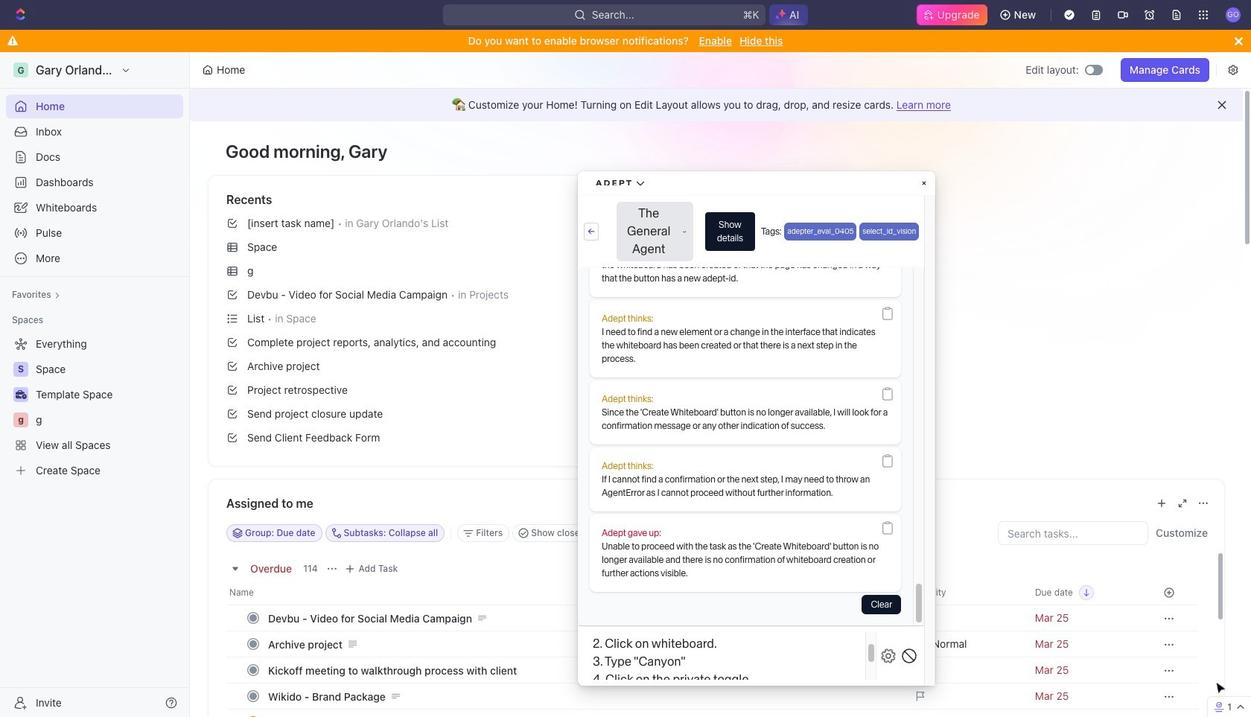 Task type: vqa. For each thing, say whether or not it's contained in the screenshot.
gary orlando's workspace, , element
yes



Task type: describe. For each thing, give the bounding box(es) containing it.
space, , element
[[13, 362, 28, 377]]

business time image
[[15, 390, 26, 399]]

g, , element
[[13, 413, 28, 428]]



Task type: locate. For each thing, give the bounding box(es) containing it.
set priority image
[[907, 605, 1026, 632], [907, 657, 1026, 684]]

Search tasks... text field
[[999, 522, 1148, 544]]

alert
[[190, 89, 1243, 121]]

tree inside sidebar navigation
[[6, 332, 183, 483]]

0 vertical spatial set priority image
[[907, 605, 1026, 632]]

gary orlando's workspace, , element
[[13, 63, 28, 77]]

sidebar navigation
[[0, 52, 193, 717]]

tree
[[6, 332, 183, 483]]

2 set priority image from the top
[[907, 657, 1026, 684]]

1 vertical spatial set priority image
[[907, 657, 1026, 684]]

1 set priority image from the top
[[907, 605, 1026, 632]]



